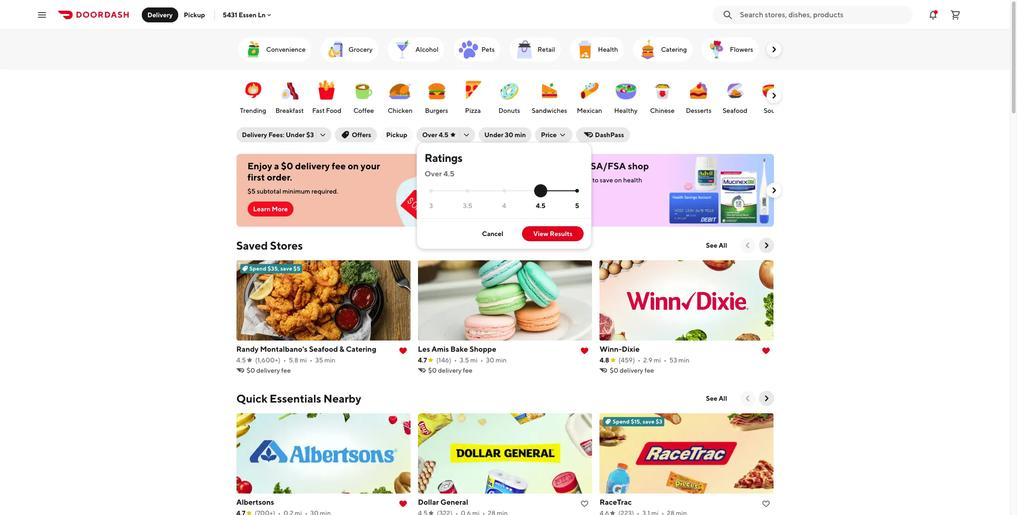 Task type: vqa. For each thing, say whether or not it's contained in the screenshot.
first See All
yes



Task type: describe. For each thing, give the bounding box(es) containing it.
hsa/fsa inside use your hsa/fsa card to save on health essentials.
[[548, 176, 577, 184]]

under 30 min
[[485, 131, 526, 139]]

see all link for quick essentials nearby
[[701, 391, 733, 406]]

1 under from the left
[[286, 131, 305, 139]]

alcohol
[[416, 46, 439, 53]]

4.8
[[600, 357, 610, 364]]

health
[[598, 46, 619, 53]]

fast food
[[312, 107, 342, 114]]

$​0 delivery fee for amis
[[429, 367, 473, 374]]

see for saved stores
[[707, 242, 718, 249]]

dollar general
[[418, 498, 469, 507]]

desserts
[[686, 107, 712, 114]]

$​0 for winn-
[[610, 367, 619, 374]]

all for quick essentials nearby
[[719, 395, 728, 402]]

order.
[[267, 172, 292, 183]]

0 vertical spatial next button of carousel image
[[770, 45, 779, 54]]

1 horizontal spatial seafood
[[723, 107, 748, 114]]

1 vertical spatial 30
[[486, 357, 495, 364]]

results
[[550, 230, 573, 238]]

min inside "button"
[[515, 131, 526, 139]]

stores
[[270, 239, 303, 252]]

general
[[441, 498, 469, 507]]

add
[[526, 204, 539, 211]]

saved
[[236, 239, 268, 252]]

3 mi from the left
[[654, 357, 661, 364]]

flowers image
[[706, 38, 729, 61]]

5 stars and over image
[[576, 189, 579, 193]]

see all link for saved stores
[[701, 238, 733, 253]]

fast
[[312, 107, 325, 114]]

delivery fees: under $3
[[242, 131, 314, 139]]

mexican
[[577, 107, 603, 114]]

les
[[418, 345, 430, 354]]

spend $35, save $5
[[250, 265, 301, 272]]

beauty image
[[772, 38, 795, 61]]

stop
[[563, 161, 582, 171]]

essentials.
[[520, 186, 551, 193]]

save for randy montalbano's seafood & catering
[[281, 265, 292, 272]]

retail
[[538, 46, 555, 53]]

convenience
[[266, 46, 306, 53]]

pizza
[[465, 107, 481, 114]]

3 • from the left
[[454, 357, 457, 364]]

&
[[340, 345, 345, 354]]

saved stores link
[[236, 238, 303, 253]]

quick essentials nearby
[[236, 392, 362, 405]]

catering image
[[637, 38, 660, 61]]

delivery for randy
[[257, 367, 280, 374]]

view results button
[[522, 226, 584, 241]]

2 • from the left
[[310, 357, 313, 364]]

$35,
[[268, 265, 279, 272]]

ln
[[258, 11, 266, 18]]

fee inside enjoy a $0 delivery fee on your first order.
[[332, 161, 346, 171]]

dollar general link
[[418, 498, 593, 515]]

trending
[[240, 107, 266, 114]]

randy
[[236, 345, 259, 354]]

your inside use your hsa/fsa card to save on health essentials.
[[533, 176, 546, 184]]

4.7
[[418, 357, 427, 364]]

5
[[576, 202, 580, 209]]

delivery for winn-
[[620, 367, 644, 374]]

albertsons
[[236, 498, 274, 507]]

dashpass button
[[577, 127, 630, 142]]

randy montalbano's seafood & catering
[[236, 345, 377, 354]]

under 30 min button
[[479, 127, 532, 142]]

0 vertical spatial 3.5
[[463, 202, 473, 209]]

$5 subtotal minimum required.
[[248, 188, 339, 195]]

essen
[[239, 11, 257, 18]]

4 • from the left
[[481, 357, 483, 364]]

shop
[[628, 161, 649, 171]]

grocery image
[[325, 38, 347, 61]]

min for les amis bake shoppe
[[496, 357, 507, 364]]

6 • from the left
[[664, 357, 667, 364]]

delivery for delivery
[[148, 11, 173, 18]]

convenience image
[[242, 38, 264, 61]]

all for saved stores
[[719, 242, 728, 249]]

flowers link
[[702, 37, 759, 62]]

your one-stop hsa/fsa shop
[[520, 161, 649, 171]]

• 3.5 mi • 30 min
[[454, 357, 507, 364]]

chinese
[[651, 107, 675, 114]]

1 horizontal spatial hsa/fsa
[[584, 161, 626, 171]]

cancel button
[[471, 226, 515, 241]]

dollar
[[418, 498, 439, 507]]

1 vertical spatial over
[[425, 169, 442, 178]]

saved stores
[[236, 239, 303, 252]]

to
[[593, 176, 599, 184]]

2.9
[[644, 357, 653, 364]]

more
[[272, 205, 288, 213]]

1 horizontal spatial catering
[[662, 46, 687, 53]]

0 vertical spatial next button of carousel image
[[770, 91, 779, 100]]

soup
[[764, 107, 780, 114]]

enjoy
[[248, 161, 272, 171]]

spend for racetrac
[[613, 418, 630, 425]]

required.
[[312, 188, 339, 195]]

save for racetrac
[[643, 418, 655, 425]]

over 4.5 button
[[417, 127, 475, 142]]

min for winn-dixie
[[679, 357, 690, 364]]

convenience link
[[238, 37, 311, 62]]

(459)
[[619, 357, 635, 364]]

mi for bake
[[471, 357, 478, 364]]

donuts
[[499, 107, 521, 114]]

learn more
[[253, 205, 288, 213]]

cancel
[[482, 230, 504, 238]]

spend for randy montalbano's seafood & catering
[[250, 265, 267, 272]]

1 vertical spatial over 4.5
[[425, 169, 455, 178]]

$​0 for randy
[[247, 367, 255, 374]]

food
[[326, 107, 342, 114]]

4.5 down ratings
[[444, 169, 455, 178]]

chicken
[[388, 107, 413, 114]]

$​0 for les
[[429, 367, 437, 374]]

coffee
[[354, 107, 374, 114]]

5431 essen ln
[[223, 11, 266, 18]]

enjoy a $0 delivery fee on your first order.
[[248, 161, 380, 183]]

les amis bake shoppe
[[418, 345, 497, 354]]

retail image
[[514, 38, 536, 61]]

delivery button
[[142, 7, 178, 22]]

1 vertical spatial next button of carousel image
[[762, 394, 772, 403]]

pets link
[[454, 37, 501, 62]]

delivery for les
[[438, 367, 462, 374]]

previous button of carousel image
[[744, 394, 753, 403]]



Task type: locate. For each thing, give the bounding box(es) containing it.
fees:
[[269, 131, 285, 139]]

over inside button
[[423, 131, 438, 139]]

$​0 delivery fee for dixie
[[610, 367, 655, 374]]

1 vertical spatial 3.5
[[460, 357, 469, 364]]

pickup right delivery button on the top left of page
[[184, 11, 205, 18]]

• left 53
[[664, 357, 667, 364]]

fee up required.
[[332, 161, 346, 171]]

fee down 2.9
[[645, 367, 655, 374]]

one-
[[542, 161, 563, 171]]

1 vertical spatial $5
[[294, 265, 301, 272]]

see all left previous button of carousel image
[[707, 395, 728, 402]]

30 inside "button"
[[505, 131, 514, 139]]

your inside enjoy a $0 delivery fee on your first order.
[[361, 161, 380, 171]]

35
[[315, 357, 323, 364]]

$3 for spend $15, save $3
[[656, 418, 663, 425]]

minimum
[[283, 188, 310, 195]]

spend left $35,
[[250, 265, 267, 272]]

notification bell image
[[928, 9, 939, 20]]

30 down donuts
[[505, 131, 514, 139]]

next button of carousel image
[[770, 91, 779, 100], [770, 186, 779, 195], [762, 241, 772, 250]]

pickup button left 5431
[[178, 7, 211, 22]]

4 stars and over image
[[503, 189, 506, 193]]

0 horizontal spatial catering
[[346, 345, 377, 354]]

$5 down the first
[[248, 188, 256, 195]]

Store search: begin typing to search for stores available on DoorDash text field
[[740, 10, 908, 20]]

dashpass
[[595, 131, 625, 139]]

$3 down fast
[[306, 131, 314, 139]]

2 horizontal spatial mi
[[654, 357, 661, 364]]

1 vertical spatial save
[[281, 265, 292, 272]]

0 vertical spatial 30
[[505, 131, 514, 139]]

pickup button down chicken
[[381, 127, 413, 142]]

open menu image
[[36, 9, 48, 20]]

add card button
[[520, 200, 561, 215]]

learn
[[253, 205, 271, 213]]

1 horizontal spatial your
[[533, 176, 546, 184]]

0 vertical spatial over
[[423, 131, 438, 139]]

catering link
[[634, 37, 693, 62]]

1 $​0 from the left
[[247, 367, 255, 374]]

flowers
[[730, 46, 754, 53]]

4.5 inside button
[[439, 131, 449, 139]]

• left 5.8
[[283, 357, 286, 364]]

see left previous button of carousel icon
[[707, 242, 718, 249]]

$3
[[306, 131, 314, 139], [656, 418, 663, 425]]

delivery down (459)
[[620, 367, 644, 374]]

under inside "button"
[[485, 131, 504, 139]]

under right fees:
[[286, 131, 305, 139]]

$​0 delivery fee for montalbano's
[[247, 367, 291, 374]]

0 horizontal spatial mi
[[300, 357, 307, 364]]

fee down • 3.5 mi • 30 min
[[463, 367, 473, 374]]

spend $15, save $3
[[613, 418, 663, 425]]

offers button
[[335, 127, 377, 142]]

1 vertical spatial pickup
[[386, 131, 408, 139]]

0 horizontal spatial your
[[361, 161, 380, 171]]

3 stars and over image
[[430, 189, 433, 193]]

see all left previous button of carousel icon
[[707, 242, 728, 249]]

1 see from the top
[[707, 242, 718, 249]]

• left 35
[[310, 357, 313, 364]]

health link
[[570, 37, 624, 62]]

hsa/fsa down "one-"
[[548, 176, 577, 184]]

min right 53
[[679, 357, 690, 364]]

3
[[430, 202, 433, 209]]

previous button of carousel image
[[744, 241, 753, 250]]

$3 for delivery fees: under $3
[[306, 131, 314, 139]]

min right 35
[[325, 357, 336, 364]]

53
[[670, 357, 678, 364]]

over up 3 stars and over icon
[[425, 169, 442, 178]]

1 $​0 delivery fee from the left
[[247, 367, 291, 374]]

0 vertical spatial your
[[361, 161, 380, 171]]

your
[[361, 161, 380, 171], [533, 176, 546, 184]]

2 vertical spatial next button of carousel image
[[762, 241, 772, 250]]

over down burgers
[[423, 131, 438, 139]]

1 see all from the top
[[707, 242, 728, 249]]

alcohol image
[[392, 38, 414, 61]]

under
[[286, 131, 305, 139], [485, 131, 504, 139]]

see all
[[707, 242, 728, 249], [707, 395, 728, 402]]

0 horizontal spatial spend
[[250, 265, 267, 272]]

(146)
[[437, 357, 452, 364]]

on inside enjoy a $0 delivery fee on your first order.
[[348, 161, 359, 171]]

1 vertical spatial see all link
[[701, 391, 733, 406]]

4.5 down randy
[[236, 357, 246, 364]]

save inside use your hsa/fsa card to save on health essentials.
[[600, 176, 613, 184]]

0 horizontal spatial $​0 delivery fee
[[247, 367, 291, 374]]

$3 right $15,
[[656, 418, 663, 425]]

next button of carousel image right previous button of carousel image
[[762, 394, 772, 403]]

on down offers button
[[348, 161, 359, 171]]

delivery inside button
[[148, 11, 173, 18]]

0 horizontal spatial $5
[[248, 188, 256, 195]]

see
[[707, 242, 718, 249], [707, 395, 718, 402]]

quick essentials nearby link
[[236, 391, 362, 406]]

3.5 down the bake at the left of the page
[[460, 357, 469, 364]]

min down shoppe
[[496, 357, 507, 364]]

view results
[[534, 230, 573, 238]]

quick
[[236, 392, 268, 405]]

1 vertical spatial see
[[707, 395, 718, 402]]

a
[[274, 161, 279, 171]]

mi down shoppe
[[471, 357, 478, 364]]

2 horizontal spatial $​0
[[610, 367, 619, 374]]

fee down 5.8
[[281, 367, 291, 374]]

0 vertical spatial $3
[[306, 131, 314, 139]]

2 $​0 from the left
[[429, 367, 437, 374]]

1 horizontal spatial under
[[485, 131, 504, 139]]

•
[[283, 357, 286, 364], [310, 357, 313, 364], [454, 357, 457, 364], [481, 357, 483, 364], [638, 357, 641, 364], [664, 357, 667, 364]]

view
[[534, 230, 549, 238]]

0 horizontal spatial 30
[[486, 357, 495, 364]]

$15,
[[631, 418, 642, 425]]

0 vertical spatial on
[[348, 161, 359, 171]]

1 see all link from the top
[[701, 238, 733, 253]]

1 vertical spatial delivery
[[242, 131, 267, 139]]

see left previous button of carousel image
[[707, 395, 718, 402]]

2 vertical spatial save
[[643, 418, 655, 425]]

0 vertical spatial delivery
[[148, 11, 173, 18]]

your
[[520, 161, 540, 171]]

card
[[540, 204, 555, 211]]

1 vertical spatial your
[[533, 176, 546, 184]]

your up "essentials."
[[533, 176, 546, 184]]

1 horizontal spatial delivery
[[242, 131, 267, 139]]

on left health
[[615, 176, 622, 184]]

all left previous button of carousel icon
[[719, 242, 728, 249]]

next button of carousel image
[[770, 45, 779, 54], [762, 394, 772, 403]]

1 vertical spatial all
[[719, 395, 728, 402]]

0 vertical spatial save
[[600, 176, 613, 184]]

0 horizontal spatial under
[[286, 131, 305, 139]]

1 horizontal spatial $5
[[294, 265, 301, 272]]

subtotal
[[257, 188, 281, 195]]

$​0 delivery fee down (459)
[[610, 367, 655, 374]]

catering right &
[[346, 345, 377, 354]]

$5
[[248, 188, 256, 195], [294, 265, 301, 272]]

over 4.5 inside button
[[423, 131, 449, 139]]

3.5 down 3.5 stars and over icon
[[463, 202, 473, 209]]

0 horizontal spatial seafood
[[309, 345, 338, 354]]

0 vertical spatial $5
[[248, 188, 256, 195]]

3 $​0 from the left
[[610, 367, 619, 374]]

mi right 5.8
[[300, 357, 307, 364]]

1 vertical spatial hsa/fsa
[[548, 176, 577, 184]]

1 horizontal spatial spend
[[613, 418, 630, 425]]

3 $​0 delivery fee from the left
[[610, 367, 655, 374]]

2 horizontal spatial $​0 delivery fee
[[610, 367, 655, 374]]

0 vertical spatial pickup
[[184, 11, 205, 18]]

your down the offers
[[361, 161, 380, 171]]

retail link
[[510, 37, 561, 62]]

over
[[423, 131, 438, 139], [425, 169, 442, 178]]

$​0 down randy
[[247, 367, 255, 374]]

1 vertical spatial next button of carousel image
[[770, 186, 779, 195]]

min for randy montalbano's seafood & catering
[[325, 357, 336, 364]]

pets image
[[457, 38, 480, 61]]

1 horizontal spatial on
[[615, 176, 622, 184]]

$​0 delivery fee down (146)
[[429, 367, 473, 374]]

over 4.5 up ratings
[[423, 131, 449, 139]]

$0
[[281, 161, 293, 171]]

4
[[503, 202, 506, 209]]

4.5 down "essentials."
[[536, 202, 546, 209]]

catering right catering image
[[662, 46, 687, 53]]

0 vertical spatial seafood
[[723, 107, 748, 114]]

sandwiches
[[532, 107, 568, 114]]

2 all from the top
[[719, 395, 728, 402]]

• down the les amis bake shoppe
[[454, 357, 457, 364]]

nearby
[[324, 392, 362, 405]]

hsa/fsa up to
[[584, 161, 626, 171]]

0 horizontal spatial delivery
[[148, 11, 173, 18]]

grocery
[[349, 46, 373, 53]]

1 vertical spatial seafood
[[309, 345, 338, 354]]

save right $35,
[[281, 265, 292, 272]]

pickup button
[[178, 7, 211, 22], [381, 127, 413, 142]]

0 vertical spatial over 4.5
[[423, 131, 449, 139]]

1 horizontal spatial $3
[[656, 418, 663, 425]]

0 vertical spatial see
[[707, 242, 718, 249]]

pets
[[482, 46, 495, 53]]

0 horizontal spatial pickup
[[184, 11, 205, 18]]

delivery down (146)
[[438, 367, 462, 374]]

alcohol link
[[388, 37, 444, 62]]

2 horizontal spatial save
[[643, 418, 655, 425]]

2 under from the left
[[485, 131, 504, 139]]

0 vertical spatial see all link
[[701, 238, 733, 253]]

2 see from the top
[[707, 395, 718, 402]]

0 horizontal spatial pickup button
[[178, 7, 211, 22]]

4.5 up ratings
[[439, 131, 449, 139]]

1 vertical spatial on
[[615, 176, 622, 184]]

$​0
[[247, 367, 255, 374], [429, 367, 437, 374], [610, 367, 619, 374]]

bake
[[451, 345, 468, 354]]

• down shoppe
[[481, 357, 483, 364]]

card
[[578, 176, 591, 184]]

pickup down chicken
[[386, 131, 408, 139]]

breakfast
[[276, 107, 304, 114]]

1 horizontal spatial $​0
[[429, 367, 437, 374]]

0 vertical spatial all
[[719, 242, 728, 249]]

1 vertical spatial $3
[[656, 418, 663, 425]]

0 horizontal spatial save
[[281, 265, 292, 272]]

0 vertical spatial spend
[[250, 265, 267, 272]]

2 $​0 delivery fee from the left
[[429, 367, 473, 374]]

30 down shoppe
[[486, 357, 495, 364]]

1 mi from the left
[[300, 357, 307, 364]]

seafood up 35
[[309, 345, 338, 354]]

use
[[520, 176, 532, 184]]

see all link left previous button of carousel image
[[701, 391, 733, 406]]

1 horizontal spatial 30
[[505, 131, 514, 139]]

add card
[[526, 204, 555, 211]]

grocery link
[[321, 37, 378, 62]]

$​0 delivery fee down (1,600+)
[[247, 367, 291, 374]]

$5 right $35,
[[294, 265, 301, 272]]

save right to
[[600, 176, 613, 184]]

over 4.5 down ratings
[[425, 169, 455, 178]]

1 horizontal spatial $​0 delivery fee
[[429, 367, 473, 374]]

$​0 down winn-
[[610, 367, 619, 374]]

min down donuts
[[515, 131, 526, 139]]

fee
[[332, 161, 346, 171], [281, 367, 291, 374], [463, 367, 473, 374], [645, 367, 655, 374]]

0 horizontal spatial $3
[[306, 131, 314, 139]]

see all for quick essentials nearby
[[707, 395, 728, 402]]

0 vertical spatial hsa/fsa
[[584, 161, 626, 171]]

under down donuts
[[485, 131, 504, 139]]

all
[[719, 242, 728, 249], [719, 395, 728, 402]]

mi right 2.9
[[654, 357, 661, 364]]

delivery for delivery fees: under $3
[[242, 131, 267, 139]]

see all link left previous button of carousel icon
[[701, 238, 733, 253]]

1 horizontal spatial pickup button
[[381, 127, 413, 142]]

albertsons link
[[236, 498, 411, 515]]

fee for les amis bake shoppe
[[463, 367, 473, 374]]

1 vertical spatial spend
[[613, 418, 630, 425]]

offers
[[352, 131, 371, 139]]

1 vertical spatial catering
[[346, 345, 377, 354]]

seafood left soup
[[723, 107, 748, 114]]

2 see all from the top
[[707, 395, 728, 402]]

0 horizontal spatial $​0
[[247, 367, 255, 374]]

essentials
[[270, 392, 321, 405]]

health
[[624, 176, 643, 184]]

0 vertical spatial catering
[[662, 46, 687, 53]]

fee for winn-dixie
[[645, 367, 655, 374]]

5 • from the left
[[638, 357, 641, 364]]

spend
[[250, 265, 267, 272], [613, 418, 630, 425]]

0 horizontal spatial on
[[348, 161, 359, 171]]

health image
[[574, 38, 597, 61]]

all left previous button of carousel image
[[719, 395, 728, 402]]

winn-dixie
[[600, 345, 640, 354]]

1 horizontal spatial mi
[[471, 357, 478, 364]]

save right $15,
[[643, 418, 655, 425]]

fee for randy montalbano's seafood & catering
[[281, 367, 291, 374]]

see for quick essentials nearby
[[707, 395, 718, 402]]

delivery down (1,600+)
[[257, 367, 280, 374]]

price
[[541, 131, 557, 139]]

ratings
[[425, 151, 463, 164]]

1 vertical spatial pickup button
[[381, 127, 413, 142]]

3.5 stars and over image
[[466, 189, 470, 193]]

see all for saved stores
[[707, 242, 728, 249]]

on inside use your hsa/fsa card to save on health essentials.
[[615, 176, 622, 184]]

2 see all link from the top
[[701, 391, 733, 406]]

2 mi from the left
[[471, 357, 478, 364]]

spend left $15,
[[613, 418, 630, 425]]

5431
[[223, 11, 237, 18]]

delivery inside enjoy a $0 delivery fee on your first order.
[[295, 161, 330, 171]]

0 vertical spatial pickup button
[[178, 7, 211, 22]]

1 vertical spatial see all
[[707, 395, 728, 402]]

racetrac
[[600, 498, 632, 507]]

0 horizontal spatial hsa/fsa
[[548, 176, 577, 184]]

• left 2.9
[[638, 357, 641, 364]]

mi
[[300, 357, 307, 364], [471, 357, 478, 364], [654, 357, 661, 364]]

mi for seafood
[[300, 357, 307, 364]]

3.5
[[463, 202, 473, 209], [460, 357, 469, 364]]

1 horizontal spatial save
[[600, 176, 613, 184]]

$​0 delivery fee
[[247, 367, 291, 374], [429, 367, 473, 374], [610, 367, 655, 374]]

delivery right $0
[[295, 161, 330, 171]]

1 • from the left
[[283, 357, 286, 364]]

(1,600+)
[[255, 357, 281, 364]]

price button
[[536, 127, 573, 142]]

first
[[248, 172, 265, 183]]

next button of carousel image right flowers
[[770, 45, 779, 54]]

$​0 down (146)
[[429, 367, 437, 374]]

0 items, open order cart image
[[951, 9, 962, 20]]

1 horizontal spatial pickup
[[386, 131, 408, 139]]

0 vertical spatial see all
[[707, 242, 728, 249]]

1 all from the top
[[719, 242, 728, 249]]



